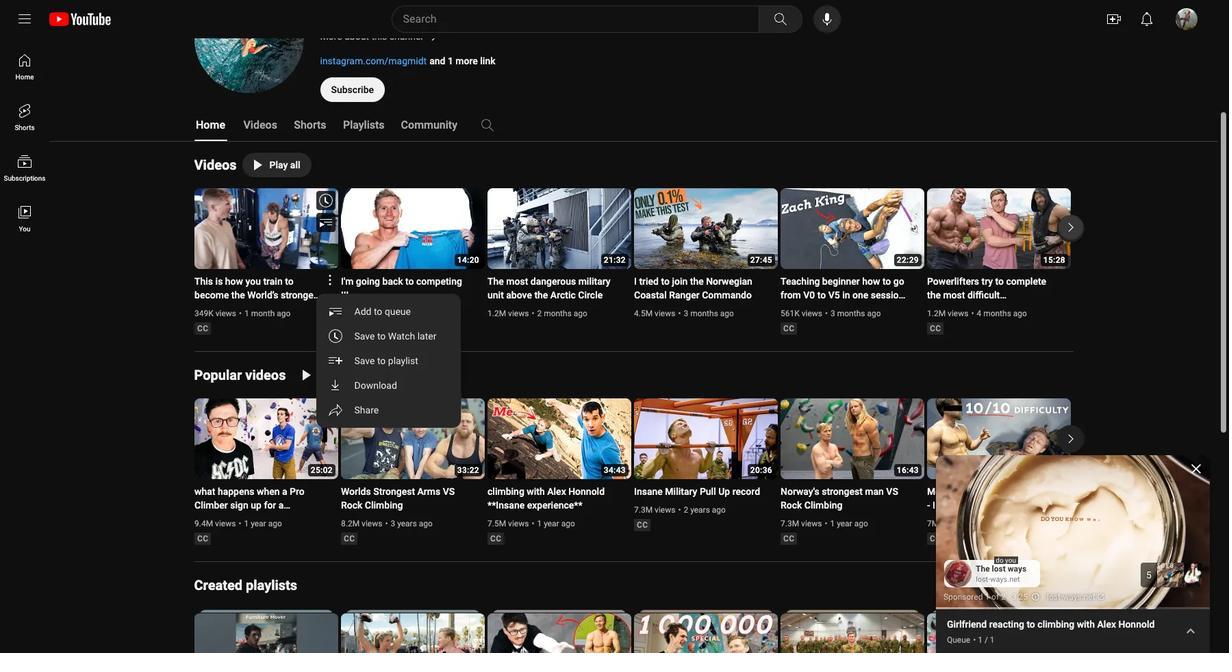 Task type: describe. For each thing, give the bounding box(es) containing it.
to left watch
[[377, 331, 386, 342]]

23 minutes, 3 seconds element
[[1044, 466, 1066, 475]]

27 minutes, 45 seconds element
[[750, 256, 772, 265]]

watch
[[388, 331, 415, 342]]

Search text field
[[403, 10, 756, 28]]

years for pull
[[690, 506, 710, 515]]

ago for insane military pull up record
[[712, 506, 726, 515]]

year for experience**
[[544, 519, 559, 529]]

0 vertical spatial a
[[282, 486, 287, 497]]

this is how you train to become the world's strongest man
[[194, 276, 321, 314]]

subscriptions link
[[3, 143, 47, 193]]

my ad center image
[[1032, 588, 1041, 607]]

share
[[355, 405, 379, 416]]

1 year ago for experience**
[[537, 519, 575, 529]]

strongest
[[373, 486, 415, 497]]

cc for this is how you train to become the world's strongest man
[[197, 324, 208, 334]]

coastal
[[634, 290, 667, 301]]

1.2m for the most dangerous military unit above the arctic circle
[[487, 309, 506, 319]]

14:47 link
[[194, 188, 338, 271]]

4.5m
[[634, 309, 653, 319]]

5
[[1147, 570, 1152, 581]]

33 minutes, 22 seconds element
[[457, 466, 479, 475]]

military
[[578, 276, 611, 287]]

3 months ago for commando
[[684, 309, 734, 319]]

20 minutes, 36 seconds element
[[750, 466, 772, 475]]

7.3m for norway's strongest man vs rock climbing
[[781, 519, 799, 529]]

1 left month
[[244, 309, 249, 319]]

15 minutes, 28 seconds element
[[1044, 256, 1066, 265]]

**insane
[[487, 500, 525, 511]]

16:43
[[897, 466, 919, 475]]

insane
[[634, 486, 663, 497]]

for
[[264, 500, 276, 511]]

man inside norway's strongest man vs rock climbing
[[865, 486, 884, 497]]

1 right 'and'
[[448, 55, 453, 66]]

months for most
[[544, 309, 572, 319]]

3 for to
[[831, 309, 835, 319]]

to inside the powerlifters try to complete the most difficult calisthenics exercises
[[996, 276, 1004, 287]]

rock for worlds strongest arms vs rock climbing
[[341, 500, 362, 511]]

25:02
[[311, 466, 333, 475]]

in
[[842, 290, 850, 301]]

1 horizontal spatial you
[[1006, 557, 1017, 564]]

shorts inside tab list
[[294, 119, 326, 132]]

16:43 link
[[781, 399, 925, 481]]

to inside this is how you train to become the world's strongest man
[[285, 276, 293, 287]]

8.2m
[[341, 519, 359, 529]]

of
[[992, 593, 1000, 602]]

king
[[809, 303, 828, 314]]

16 minutes, 43 seconds element
[[897, 466, 919, 475]]

lost-ways.net
[[1048, 593, 1096, 602]]

worlds
[[341, 486, 371, 497]]

save to playlist option
[[316, 349, 461, 373]]

beginner inside teaching beginner how to go from v0 to v5 in one session |   zach king
[[822, 276, 860, 287]]

23:03 link
[[927, 399, 1071, 481]]

what
[[194, 486, 215, 497]]

to left playlist
[[377, 356, 386, 367]]

save to watch later
[[355, 331, 437, 342]]

ago for i'm going back to competing !!!
[[427, 309, 441, 319]]

ago for i tried to join the norwegian coastal ranger commando
[[720, 309, 734, 319]]

14 minutes, 47 seconds element
[[311, 256, 333, 265]]

8.2m views
[[341, 519, 382, 529]]

to inside option
[[374, 306, 382, 317]]

teaching beginner how to go from v0 to v5 in one session |   zach king
[[781, 276, 904, 314]]

1 down experience**
[[537, 519, 542, 529]]

commando
[[702, 290, 752, 301]]

to left go
[[883, 276, 891, 287]]

girlfriend
[[947, 619, 987, 630]]

zach
[[785, 303, 807, 314]]

cc for what happens when a pro climber sign up for a beginner course
[[197, 534, 208, 544]]

reacting
[[990, 619, 1025, 630]]

0 horizontal spatial shorts
[[15, 124, 35, 132]]

more about this channel
[[320, 31, 423, 42]]

how for to
[[862, 276, 880, 287]]

save to playlist
[[355, 356, 418, 367]]

cc for worlds strongest arms vs rock climbing
[[344, 534, 355, 544]]

21 minutes, 32 seconds element
[[604, 256, 626, 265]]

join inside most brutal military test ever - i tried to join the norwegian lrrp sqn
[[971, 500, 986, 511]]

videos inside tab list
[[244, 119, 277, 132]]

download option
[[316, 373, 461, 398]]

norwegian inside most brutal military test ever - i tried to join the norwegian lrrp sqn
[[1005, 500, 1051, 511]]

7.5m views
[[487, 519, 529, 529]]

ago for powerlifters try to complete the most difficult calisthenics exercises
[[1013, 309, 1027, 319]]

lost-ways.net link
[[1048, 589, 1105, 607]]

14:20
[[457, 256, 479, 265]]

year for climber
[[250, 519, 266, 529]]

3 months ago for v5
[[831, 309, 881, 319]]

this
[[194, 276, 213, 287]]

ago for norway's strongest man vs rock climbing
[[854, 519, 868, 529]]

i'm
[[341, 276, 353, 287]]

up
[[718, 486, 730, 497]]

complete
[[1006, 276, 1047, 287]]

1 inside youtube video player element
[[985, 593, 990, 602]]

cc for teaching beginner how to go from v0 to v5 in one session |   zach king
[[783, 324, 795, 334]]

most inside the powerlifters try to complete the most difficult calisthenics exercises
[[943, 290, 965, 301]]

2 years ago for military
[[970, 519, 1012, 529]]

cc for norway's strongest man vs rock climbing
[[783, 534, 795, 544]]

more about this channel link
[[320, 28, 731, 45]]

youtube video player element
[[933, 456, 1211, 613]]

download
[[355, 380, 397, 391]]

you inside this is how you train to become the world's strongest man
[[245, 276, 261, 287]]

2 for pull
[[684, 506, 688, 515]]

worlds strongest arms vs rock climbing link
[[341, 485, 468, 512]]

created
[[194, 578, 243, 594]]

1 down norway's strongest man vs rock climbing
[[830, 519, 835, 529]]

the inside most brutal military test ever - i tried to join the norwegian lrrp sqn
[[989, 500, 1002, 511]]

alex inside climbing with alex honnold **insane experience**
[[547, 486, 566, 497]]

avatar image image
[[1176, 8, 1198, 30]]

climbing with alex honnold **insane experience**
[[487, 486, 605, 511]]

1.99 million subscribers element
[[376, 9, 455, 20]]

0 horizontal spatial home
[[15, 73, 34, 81]]

Play all text field
[[270, 160, 300, 171]]

this
[[372, 31, 387, 42]]

try
[[982, 276, 993, 287]]

difficult
[[968, 290, 1000, 301]]

norwegian inside i tried to join the norwegian coastal ranger commando
[[706, 276, 753, 287]]

7m
[[927, 519, 939, 529]]

powerlifters try to complete the most difficult calisthenics exercises
[[927, 276, 1047, 314]]

climbing inside girlfriend reacting to climbing with alex honnold queue • 1 / 1
[[1038, 619, 1075, 630]]

lost- inside the lost ways lost-ways.net
[[976, 575, 991, 584]]

33:22 link
[[341, 399, 485, 481]]

about
[[345, 31, 369, 42]]

ago for teaching beginner how to go from v0 to v5 in one session |   zach king
[[867, 309, 881, 319]]

play for play all text field
[[319, 370, 337, 381]]

subscriptions
[[4, 175, 46, 182]]

cc for powerlifters try to complete the most difficult calisthenics exercises
[[930, 324, 941, 334]]

pull
[[700, 486, 716, 497]]

months for tried
[[690, 309, 718, 319]]

most
[[927, 486, 949, 497]]

561k views
[[781, 309, 822, 319]]

Subscribe text field
[[331, 84, 374, 95]]

2 months ago for military
[[537, 309, 587, 319]]

1.2m views for above
[[487, 309, 529, 319]]

the for the most dangerous military unit above the arctic circle
[[487, 276, 504, 287]]

going
[[356, 276, 380, 287]]

15:28
[[1044, 256, 1066, 265]]

videos link
[[194, 156, 237, 175]]

add to queue option
[[316, 299, 461, 324]]

month
[[251, 309, 275, 319]]

dangerous
[[530, 276, 576, 287]]

months for beginner
[[837, 309, 865, 319]]

world's
[[247, 290, 278, 301]]

instagram.com/magmidt and 1 more link
[[320, 55, 496, 66]]

349k
[[194, 309, 213, 319]]

seek slider slider
[[933, 599, 1211, 613]]

more
[[320, 31, 342, 42]]

ever
[[1032, 486, 1051, 497]]

do
[[996, 557, 1004, 564]]

1 military from the left
[[665, 486, 697, 497]]

worlds strongest arms vs rock climbing
[[341, 486, 455, 511]]

list box containing add to queue
[[316, 294, 461, 428]]

calisthenics
[[927, 303, 980, 314]]

to inside i tried to join the norwegian coastal ranger commando
[[661, 276, 670, 287]]

i inside i tried to join the norwegian coastal ranger commando
[[634, 276, 637, 287]]

play for play all text box
[[270, 160, 288, 171]]

above
[[506, 290, 532, 301]]

queue
[[947, 636, 971, 645]]

7.3m views for insane military pull up record
[[634, 506, 675, 515]]

you
[[19, 225, 30, 233]]

960k views
[[341, 309, 383, 319]]

1 right "•"
[[978, 635, 983, 645]]

arms
[[417, 486, 440, 497]]

climbing inside climbing with alex honnold **insane experience**
[[487, 486, 524, 497]]

4 months ago
[[977, 309, 1027, 319]]

the lost ways lost-ways.net
[[976, 565, 1027, 584]]

/
[[985, 635, 989, 645]]

views for strongest
[[361, 519, 382, 529]]

3 for ranger
[[684, 309, 688, 319]]

years for arms
[[397, 519, 417, 529]]

save for save to watch later
[[355, 331, 375, 342]]

Play all text field
[[319, 370, 350, 381]]

34:43 link
[[487, 399, 631, 481]]

to inside girlfriend reacting to climbing with alex honnold queue • 1 / 1
[[1027, 619, 1036, 630]]

-
[[927, 500, 930, 511]]

lost
[[992, 565, 1006, 574]]

this is how you train to become the world's strongest man link
[[194, 275, 322, 314]]

what happens when a pro climber sign up for a beginner course link
[[194, 485, 322, 525]]

the inside i tried to join the norwegian coastal ranger commando
[[690, 276, 704, 287]]

subscribers
[[405, 9, 455, 20]]

sqn
[[953, 514, 972, 525]]

competing
[[416, 276, 462, 287]]



Task type: locate. For each thing, give the bounding box(es) containing it.
2 years ago for pull
[[684, 506, 726, 515]]

i tried to join the norwegian coastal ranger commando
[[634, 276, 753, 301]]

2 rock from the left
[[781, 500, 802, 511]]

shorts link
[[3, 92, 47, 143]]

2 months from the left
[[544, 309, 572, 319]]

climbing down 'seek slider' slider
[[1038, 619, 1075, 630]]

0 horizontal spatial 2 months ago
[[391, 309, 441, 319]]

0 horizontal spatial most
[[506, 276, 528, 287]]

the inside the lost ways lost-ways.net
[[976, 565, 990, 574]]

ago for climbing with alex honnold **insane experience**
[[561, 519, 575, 529]]

7.3m views down insane
[[634, 506, 675, 515]]

instagram.com/magmidt
[[320, 55, 427, 66]]

14 minutes, 20 seconds element
[[457, 256, 479, 265]]

0 vertical spatial with
[[527, 486, 545, 497]]

share option
[[316, 398, 461, 423]]

1 vertical spatial 7.3m views
[[781, 519, 822, 529]]

lrrp
[[927, 514, 951, 525]]

1 year ago down norway's strongest man vs rock climbing link
[[830, 519, 868, 529]]

1 vertical spatial with
[[1077, 619, 1096, 630]]

views for most
[[508, 309, 529, 319]]

year down experience**
[[544, 519, 559, 529]]

a right the for
[[278, 500, 284, 511]]

1 vertical spatial honnold
[[1119, 619, 1155, 630]]

views for strongest
[[801, 519, 822, 529]]

2 left ·
[[1002, 593, 1006, 602]]

2 for dangerous
[[537, 309, 542, 319]]

save for save to playlist
[[355, 356, 375, 367]]

1 horizontal spatial 7.3m
[[781, 519, 799, 529]]

the up unit
[[487, 276, 504, 287]]

vs
[[443, 486, 455, 497], [886, 486, 898, 497]]

ways.net inside the lost ways lost-ways.net
[[991, 575, 1021, 584]]

views for going
[[362, 309, 383, 319]]

cc down 7.5m
[[490, 534, 501, 544]]

i inside most brutal military test ever - i tried to join the norwegian lrrp sqn
[[933, 500, 936, 511]]

with
[[527, 486, 545, 497], [1077, 619, 1096, 630]]

0 vertical spatial strongest
[[281, 290, 321, 301]]

vs for worlds strongest arms vs rock climbing
[[443, 486, 455, 497]]

a
[[282, 486, 287, 497], [278, 500, 284, 511]]

4
[[977, 309, 982, 319]]

1 climbing from the left
[[365, 500, 403, 511]]

join inside i tried to join the norwegian coastal ranger commando
[[672, 276, 688, 287]]

course
[[234, 514, 264, 525]]

0 horizontal spatial i
[[634, 276, 637, 287]]

vs for norway's strongest man vs rock climbing
[[886, 486, 898, 497]]

the most dangerous military unit above the arctic circle
[[487, 276, 611, 301]]

1 horizontal spatial most
[[943, 290, 965, 301]]

1 vertical spatial a
[[278, 500, 284, 511]]

views for tried
[[655, 309, 675, 319]]

0 horizontal spatial honnold
[[568, 486, 605, 497]]

0 vertical spatial play all link
[[242, 153, 311, 177]]

0 horizontal spatial years
[[397, 519, 417, 529]]

norwegian up commando
[[706, 276, 753, 287]]

2 for military
[[970, 519, 975, 529]]

1 rock from the left
[[341, 500, 362, 511]]

1 horizontal spatial how
[[862, 276, 880, 287]]

ago down arms
[[419, 519, 433, 529]]

military left pull
[[665, 486, 697, 497]]

0 horizontal spatial vs
[[443, 486, 455, 497]]

1 vertical spatial beginner
[[194, 514, 232, 525]]

3 year from the left
[[837, 519, 852, 529]]

0 vertical spatial 7.3m views
[[634, 506, 675, 515]]

vs down 16:43
[[886, 486, 898, 497]]

ago right month
[[277, 309, 290, 319]]

shorts up subscriptions link
[[15, 124, 35, 132]]

the inside the powerlifters try to complete the most difficult calisthenics exercises
[[927, 290, 941, 301]]

play all for play all text field
[[319, 370, 350, 381]]

0 horizontal spatial lost-
[[976, 575, 991, 584]]

0 horizontal spatial 2 years ago
[[684, 506, 726, 515]]

1 horizontal spatial 1.2m
[[927, 309, 946, 319]]

1 horizontal spatial play all
[[319, 370, 350, 381]]

ago down up
[[712, 506, 726, 515]]

2 save from the top
[[355, 356, 375, 367]]

1 months from the left
[[398, 309, 425, 319]]

subscribe button
[[320, 77, 385, 102]]

0 vertical spatial tried
[[639, 276, 659, 287]]

1 year ago for climber
[[244, 519, 282, 529]]

lost- inside the lost-ways.net 'link'
[[1048, 593, 1063, 602]]

1 year ago for climbing
[[830, 519, 868, 529]]

play all link up share
[[291, 363, 361, 388]]

climbing with alex honnold **insane experience** link
[[487, 485, 615, 512]]

0 vertical spatial home
[[15, 73, 34, 81]]

1 horizontal spatial climbing
[[805, 500, 843, 511]]

1 horizontal spatial 3 months ago
[[831, 309, 881, 319]]

strongest inside norway's strongest man vs rock climbing
[[822, 486, 863, 497]]

honnold down 5
[[1119, 619, 1155, 630]]

1 horizontal spatial join
[[971, 500, 986, 511]]

2 for back
[[391, 309, 396, 319]]

how inside this is how you train to become the world's strongest man
[[225, 276, 243, 287]]

and 1 more link button
[[430, 55, 496, 66]]

to down brutal
[[960, 500, 968, 511]]

0 horizontal spatial 7.3m views
[[634, 506, 675, 515]]

1 down sign
[[244, 519, 248, 529]]

views for happens
[[215, 519, 236, 529]]

1 horizontal spatial climbing
[[1038, 619, 1075, 630]]

4 months from the left
[[837, 309, 865, 319]]

3 down ranger
[[684, 309, 688, 319]]

cc for i'm going back to competing !!!
[[344, 324, 355, 334]]

1 vertical spatial play all
[[319, 370, 350, 381]]

1 vertical spatial you
[[1006, 557, 1017, 564]]

9.4m
[[194, 519, 213, 529]]

0 horizontal spatial 3 months ago
[[684, 309, 734, 319]]

2 horizontal spatial year
[[837, 519, 852, 529]]

views down above
[[508, 309, 529, 319]]

up
[[251, 500, 261, 511]]

save
[[355, 331, 375, 342], [355, 356, 375, 367]]

33:22
[[457, 466, 479, 475]]

3 1 year ago from the left
[[830, 519, 868, 529]]

to right add
[[374, 306, 382, 317]]

1 month ago
[[244, 309, 290, 319]]

1.2m views for most
[[927, 309, 969, 319]]

the for the lost ways lost-ways.net
[[976, 565, 990, 574]]

1 horizontal spatial military
[[979, 486, 1011, 497]]

how for you
[[225, 276, 243, 287]]

months down i tried to join the norwegian coastal ranger commando 'link'
[[690, 309, 718, 319]]

2 1 year ago from the left
[[537, 519, 575, 529]]

21:32
[[604, 256, 626, 265]]

cc
[[197, 324, 208, 334], [344, 324, 355, 334], [783, 324, 795, 334], [930, 324, 941, 334], [637, 521, 648, 530], [197, 534, 208, 544], [344, 534, 355, 544], [490, 534, 501, 544], [783, 534, 795, 544], [930, 534, 941, 544]]

1 vertical spatial norwegian
[[1005, 500, 1051, 511]]

1 1 year ago from the left
[[244, 519, 282, 529]]

0 vertical spatial ways.net
[[991, 575, 1021, 584]]

1 vs from the left
[[443, 486, 455, 497]]

0 horizontal spatial play
[[270, 160, 288, 171]]

norwegian
[[706, 276, 753, 287], [1005, 500, 1051, 511]]

the inside the most dangerous military unit above the arctic circle
[[487, 276, 504, 287]]

1 vertical spatial save
[[355, 356, 375, 367]]

all for play all text box
[[290, 160, 300, 171]]

to inside "i'm going back to competing !!!"
[[405, 276, 414, 287]]

i up 'coastal'
[[634, 276, 637, 287]]

beginner down climber
[[194, 514, 232, 525]]

months
[[398, 309, 425, 319], [544, 309, 572, 319], [690, 309, 718, 319], [837, 309, 865, 319], [984, 309, 1011, 319]]

man inside this is how you train to become the world's strongest man
[[194, 303, 213, 314]]

views left the 4
[[948, 309, 969, 319]]

cc for insane military pull up record
[[637, 521, 648, 530]]

0 horizontal spatial man
[[194, 303, 213, 314]]

instagram.com/magmidt link
[[320, 55, 427, 66]]

0 vertical spatial the
[[487, 276, 504, 287]]

7.5m
[[487, 519, 506, 529]]

months down in
[[837, 309, 865, 319]]

1 vertical spatial strongest
[[822, 486, 863, 497]]

years down insane military pull up record link
[[690, 506, 710, 515]]

with inside girlfriend reacting to climbing with alex honnold queue • 1 / 1
[[1077, 619, 1096, 630]]

cc down 9.4m
[[197, 534, 208, 544]]

!!!
[[341, 290, 349, 301]]

3 months from the left
[[690, 309, 718, 319]]

0 horizontal spatial 3
[[390, 519, 395, 529]]

1 horizontal spatial lost-
[[1048, 593, 1063, 602]]

year down up
[[250, 519, 266, 529]]

views right 4.5m
[[655, 309, 675, 319]]

created playlists
[[194, 578, 297, 594]]

2 horizontal spatial years
[[977, 519, 996, 529]]

349k views
[[194, 309, 236, 319]]

1 vertical spatial alex
[[1098, 619, 1117, 630]]

all for play all text field
[[340, 370, 350, 381]]

ago down "circle" on the top of page
[[574, 309, 587, 319]]

7.3m down insane
[[634, 506, 653, 515]]

vs inside worlds strongest arms vs rock climbing
[[443, 486, 455, 497]]

honnold inside girlfriend reacting to climbing with alex honnold queue • 1 / 1
[[1119, 619, 1155, 630]]

1 vertical spatial most
[[943, 290, 965, 301]]

1 horizontal spatial i
[[933, 500, 936, 511]]

0 horizontal spatial ways.net
[[991, 575, 1021, 584]]

2 years ago down pull
[[684, 506, 726, 515]]

rock inside worlds strongest arms vs rock climbing
[[341, 500, 362, 511]]

0 vertical spatial save
[[355, 331, 375, 342]]

0 horizontal spatial 7.3m
[[634, 506, 653, 515]]

1 vertical spatial man
[[865, 486, 884, 497]]

1.2m views
[[487, 309, 529, 319], [927, 309, 969, 319]]

the inside the most dangerous military unit above the arctic circle
[[534, 290, 548, 301]]

0 vertical spatial norwegian
[[706, 276, 753, 287]]

home link
[[3, 41, 47, 92]]

2 1.2m views from the left
[[927, 309, 969, 319]]

rock down worlds
[[341, 500, 362, 511]]

is
[[215, 276, 223, 287]]

1 horizontal spatial 2 years ago
[[970, 519, 1012, 529]]

1.99m subscribers
[[376, 9, 455, 20]]

views right 9.4m
[[215, 519, 236, 529]]

14:20 link
[[341, 188, 485, 271]]

tab list containing home
[[194, 109, 601, 142]]

year for climbing
[[837, 519, 852, 529]]

rock inside norway's strongest man vs rock climbing
[[781, 500, 802, 511]]

months right the 4
[[984, 309, 1011, 319]]

7.3m views for norway's strongest man vs rock climbing
[[781, 519, 822, 529]]

climbing up **insane
[[487, 486, 524, 497]]

climbing for strongest
[[365, 500, 403, 511]]

years for military
[[977, 519, 996, 529]]

lost-
[[976, 575, 991, 584], [1048, 593, 1063, 602]]

views for try
[[948, 309, 969, 319]]

to right "try"
[[996, 276, 1004, 287]]

cc down insane
[[637, 521, 648, 530]]

popular
[[194, 367, 242, 384]]

cc down 7m
[[930, 534, 941, 544]]

i'm going back to competing !!! link
[[341, 275, 468, 302]]

1 horizontal spatial strongest
[[822, 486, 863, 497]]

0 horizontal spatial play all
[[270, 160, 300, 171]]

play all left 'download'
[[319, 370, 350, 381]]

honnold inside climbing with alex honnold **insane experience**
[[568, 486, 605, 497]]

1 horizontal spatial videos
[[244, 119, 277, 132]]

strongest inside this is how you train to become the world's strongest man
[[281, 290, 321, 301]]

34 minutes, 43 seconds element
[[604, 466, 626, 475]]

playlists
[[343, 119, 385, 132]]

the inside this is how you train to become the world's strongest man
[[231, 290, 245, 301]]

to right reacting
[[1027, 619, 1036, 630]]

561k
[[781, 309, 800, 319]]

2 down the most dangerous military unit above the arctic circle
[[537, 309, 542, 319]]

1 right / at the right bottom of the page
[[991, 635, 995, 645]]

7.3m for insane military pull up record
[[634, 506, 653, 515]]

1 vertical spatial ways.net
[[1063, 593, 1096, 602]]

rock
[[341, 500, 362, 511], [781, 500, 802, 511]]

alex up experience**
[[547, 486, 566, 497]]

0 horizontal spatial alex
[[547, 486, 566, 497]]

months up watch
[[398, 309, 425, 319]]

3 right king
[[831, 309, 835, 319]]

0 vertical spatial i
[[634, 276, 637, 287]]

1.2m views down above
[[487, 309, 529, 319]]

1 horizontal spatial with
[[1077, 619, 1096, 630]]

0 vertical spatial videos
[[244, 119, 277, 132]]

cc down 960k
[[344, 324, 355, 334]]

1 horizontal spatial year
[[544, 519, 559, 529]]

27:45
[[750, 256, 772, 265]]

0 horizontal spatial 1.2m views
[[487, 309, 529, 319]]

circle
[[578, 290, 603, 301]]

2 right 7m views
[[970, 519, 975, 529]]

1 horizontal spatial 1 year ago
[[537, 519, 575, 529]]

views down v0
[[802, 309, 822, 319]]

add to queue
[[355, 306, 411, 317]]

from
[[781, 290, 801, 301]]

powerlifters try to complete the most difficult calisthenics exercises link
[[927, 275, 1055, 314]]

rock down norway's
[[781, 500, 802, 511]]

0 vertical spatial play all
[[270, 160, 300, 171]]

views right 7.5m
[[508, 519, 529, 529]]

views right 960k
[[362, 309, 383, 319]]

join down brutal
[[971, 500, 986, 511]]

honnold up experience**
[[568, 486, 605, 497]]

beginner inside what happens when a pro climber sign up for a beginner course
[[194, 514, 232, 525]]

military
[[665, 486, 697, 497], [979, 486, 1011, 497]]

months for going
[[398, 309, 425, 319]]

session
[[871, 290, 904, 301]]

home up videos link
[[196, 119, 225, 132]]

months for try
[[984, 309, 1011, 319]]

play all for play all text box
[[270, 160, 300, 171]]

ago up do you
[[998, 519, 1012, 529]]

22 minutes, 29 seconds element
[[897, 256, 919, 265]]

most up above
[[506, 276, 528, 287]]

0 horizontal spatial climbing
[[487, 486, 524, 497]]

norway's strongest man vs rock climbing link
[[781, 485, 908, 512]]

2 1.2m from the left
[[927, 309, 946, 319]]

cc down 8.2m
[[344, 534, 355, 544]]

25 minutes, 2 seconds element
[[311, 466, 333, 475]]

climbing inside worlds strongest arms vs rock climbing
[[365, 500, 403, 511]]

tried up lrrp
[[938, 500, 957, 511]]

1 horizontal spatial 7.3m views
[[781, 519, 822, 529]]

0 vertical spatial lost-
[[976, 575, 991, 584]]

play left 'download'
[[319, 370, 337, 381]]

1 1.2m views from the left
[[487, 309, 529, 319]]

climbing inside norway's strongest man vs rock climbing
[[805, 500, 843, 511]]

ago for what happens when a pro climber sign up for a beginner course
[[268, 519, 282, 529]]

views for with
[[508, 519, 529, 529]]

most brutal military test ever - i tried to join the norwegian lrrp sqn
[[927, 486, 1051, 525]]

3 years ago
[[390, 519, 433, 529]]

lost- right "my ad center" image
[[1048, 593, 1063, 602]]

later
[[418, 331, 437, 342]]

0 horizontal spatial you
[[245, 276, 261, 287]]

girlfriend reacting to climbing with alex honnold by magnus midtbø 36 minutes element
[[947, 618, 1178, 632]]

views for military
[[655, 506, 675, 515]]

most brutal military test ever - i tried to join the norwegian lrrp sqn link
[[927, 485, 1055, 525]]

1 year from the left
[[250, 519, 266, 529]]

ago up later on the bottom left of page
[[427, 309, 441, 319]]

2 horizontal spatial 3
[[831, 309, 835, 319]]

save to watch later option
[[316, 324, 461, 349]]

ago for the most dangerous military unit above the arctic circle
[[574, 309, 587, 319]]

7.3m views
[[634, 506, 675, 515], [781, 519, 822, 529]]

rock for norway's strongest man vs rock climbing
[[781, 500, 802, 511]]

most inside the most dangerous military unit above the arctic circle
[[506, 276, 528, 287]]

how inside teaching beginner how to go from v0 to v5 in one session |   zach king
[[862, 276, 880, 287]]

9.4m views
[[194, 519, 236, 529]]

views right 349k
[[215, 309, 236, 319]]

arctic
[[550, 290, 576, 301]]

sponsored
[[944, 593, 983, 602]]

1 year ago down up
[[244, 519, 282, 529]]

vs inside norway's strongest man vs rock climbing
[[886, 486, 898, 497]]

0 horizontal spatial norwegian
[[706, 276, 753, 287]]

ways.net inside 'link'
[[1063, 593, 1096, 602]]

tried inside most brutal military test ever - i tried to join the norwegian lrrp sqn
[[938, 500, 957, 511]]

v0
[[803, 290, 815, 301]]

cc for climbing with alex honnold **insane experience**
[[490, 534, 501, 544]]

list box
[[316, 294, 461, 428]]

years right sqn
[[977, 519, 996, 529]]

2 military from the left
[[979, 486, 1011, 497]]

15:28 link
[[927, 188, 1071, 271]]

20:36
[[750, 466, 772, 475]]

ago down complete
[[1013, 309, 1027, 319]]

cc for most brutal military test ever - i tried to join the norwegian lrrp sqn
[[930, 534, 941, 544]]

20:36 link
[[634, 399, 778, 481]]

2 inside youtube video player element
[[1002, 593, 1006, 602]]

2 vs from the left
[[886, 486, 898, 497]]

views
[[215, 309, 236, 319], [362, 309, 383, 319], [508, 309, 529, 319], [655, 309, 675, 319], [802, 309, 822, 319], [948, 309, 969, 319], [655, 506, 675, 515], [215, 519, 236, 529], [361, 519, 382, 529], [508, 519, 529, 529], [801, 519, 822, 529], [941, 519, 962, 529]]

when
[[257, 486, 280, 497]]

strongest down 'train' in the left top of the page
[[281, 290, 321, 301]]

23:03
[[1044, 466, 1066, 475]]

the left lost
[[976, 565, 990, 574]]

views down insane
[[655, 506, 675, 515]]

3 months ago down one
[[831, 309, 881, 319]]

2 2 months ago from the left
[[537, 309, 587, 319]]

3 months ago down commando
[[684, 309, 734, 319]]

to inside most brutal military test ever - i tried to join the norwegian lrrp sqn
[[960, 500, 968, 511]]

0 vertical spatial 2 years ago
[[684, 506, 726, 515]]

shorts up play all text box
[[294, 119, 326, 132]]

2 how from the left
[[862, 276, 880, 287]]

1 vertical spatial join
[[971, 500, 986, 511]]

1.2m views left the 4
[[927, 309, 969, 319]]

military left test
[[979, 486, 1011, 497]]

1 2 months ago from the left
[[391, 309, 441, 319]]

1 vertical spatial play all link
[[291, 363, 361, 388]]

0 vertical spatial play
[[270, 160, 288, 171]]

0 horizontal spatial videos
[[194, 157, 237, 173]]

how right is
[[225, 276, 243, 287]]

ago down experience**
[[561, 519, 575, 529]]

2 3 months ago from the left
[[831, 309, 881, 319]]

2 year from the left
[[544, 519, 559, 529]]

7m views
[[927, 519, 962, 529]]

1.2m for powerlifters try to complete the most difficult calisthenics exercises
[[927, 309, 946, 319]]

1 horizontal spatial 2 months ago
[[537, 309, 587, 319]]

military inside most brutal military test ever - i tried to join the norwegian lrrp sqn
[[979, 486, 1011, 497]]

2 months ago for to
[[391, 309, 441, 319]]

views down norway's
[[801, 519, 822, 529]]

popular videos link
[[194, 366, 286, 385]]

ago for most brutal military test ever - i tried to join the norwegian lrrp sqn
[[998, 519, 1012, 529]]

0 horizontal spatial all
[[290, 160, 300, 171]]

1 1.2m from the left
[[487, 309, 506, 319]]

21:32 link
[[487, 188, 631, 271]]

climbing down norway's
[[805, 500, 843, 511]]

1 year ago down experience**
[[537, 519, 575, 529]]

play all link right videos link
[[242, 153, 311, 177]]

ago down session
[[867, 309, 881, 319]]

alex down 'seek slider' slider
[[1098, 619, 1117, 630]]

0 vertical spatial honnold
[[568, 486, 605, 497]]

train
[[263, 276, 282, 287]]

0 horizontal spatial tried
[[639, 276, 659, 287]]

with inside climbing with alex honnold **insane experience**
[[527, 486, 545, 497]]

add
[[355, 306, 372, 317]]

1 save from the top
[[355, 331, 375, 342]]

0 vertical spatial join
[[672, 276, 688, 287]]

1.2m down unit
[[487, 309, 506, 319]]

teaching
[[781, 276, 820, 287]]

1.2m down the powerlifters
[[927, 309, 946, 319]]

play right videos link
[[270, 160, 288, 171]]

1 horizontal spatial all
[[340, 370, 350, 381]]

views right 8.2m
[[361, 519, 382, 529]]

1 3 months ago from the left
[[684, 309, 734, 319]]

views for beginner
[[802, 309, 822, 319]]

views for is
[[215, 309, 236, 319]]

1 horizontal spatial home
[[196, 119, 225, 132]]

1 horizontal spatial vs
[[886, 486, 898, 497]]

ago for worlds strongest arms vs rock climbing
[[419, 519, 433, 529]]

climber
[[194, 500, 228, 511]]

go
[[894, 276, 904, 287]]

you up ways
[[1006, 557, 1017, 564]]

views for brutal
[[941, 519, 962, 529]]

0 horizontal spatial climbing
[[365, 500, 403, 511]]

1 vertical spatial 7.3m
[[781, 519, 799, 529]]

1 horizontal spatial tried
[[938, 500, 957, 511]]

0 vertical spatial most
[[506, 276, 528, 287]]

ways.net up girlfriend reacting to climbing with alex honnold by magnus midtbø 36 minutes element
[[1063, 593, 1096, 602]]

2 climbing from the left
[[805, 500, 843, 511]]

2 down insane military pull up record
[[684, 506, 688, 515]]

None search field
[[367, 5, 805, 33]]

join
[[672, 276, 688, 287], [971, 500, 986, 511]]

1 horizontal spatial 3
[[684, 309, 688, 319]]

tried inside i tried to join the norwegian coastal ranger commando
[[639, 276, 659, 287]]

year down norway's strongest man vs rock climbing link
[[837, 519, 852, 529]]

years down worlds strongest arms vs rock climbing link
[[397, 519, 417, 529]]

1 vertical spatial i
[[933, 500, 936, 511]]

community
[[401, 119, 458, 132]]

to left v5 at the right top
[[818, 290, 826, 301]]

tab list
[[194, 109, 601, 142]]

save up 'download'
[[355, 356, 375, 367]]

5 months from the left
[[984, 309, 1011, 319]]

climbing for strongest
[[805, 500, 843, 511]]

playlists
[[246, 578, 297, 594]]

1 how from the left
[[225, 276, 243, 287]]

ago for this is how you train to become the world's strongest man
[[277, 309, 290, 319]]

2
[[391, 309, 396, 319], [537, 309, 542, 319], [684, 506, 688, 515], [970, 519, 975, 529], [1002, 593, 1006, 602]]

1 vertical spatial the
[[976, 565, 990, 574]]

alex inside girlfriend reacting to climbing with alex honnold queue • 1 / 1
[[1098, 619, 1117, 630]]

0 vertical spatial beginner
[[822, 276, 860, 287]]

0 horizontal spatial rock
[[341, 500, 362, 511]]

2 years ago
[[684, 506, 726, 515], [970, 519, 1012, 529]]

1 vertical spatial all
[[340, 370, 350, 381]]

1 horizontal spatial honnold
[[1119, 619, 1155, 630]]

1 vertical spatial home
[[196, 119, 225, 132]]



Task type: vqa. For each thing, say whether or not it's contained in the screenshot.
man
yes



